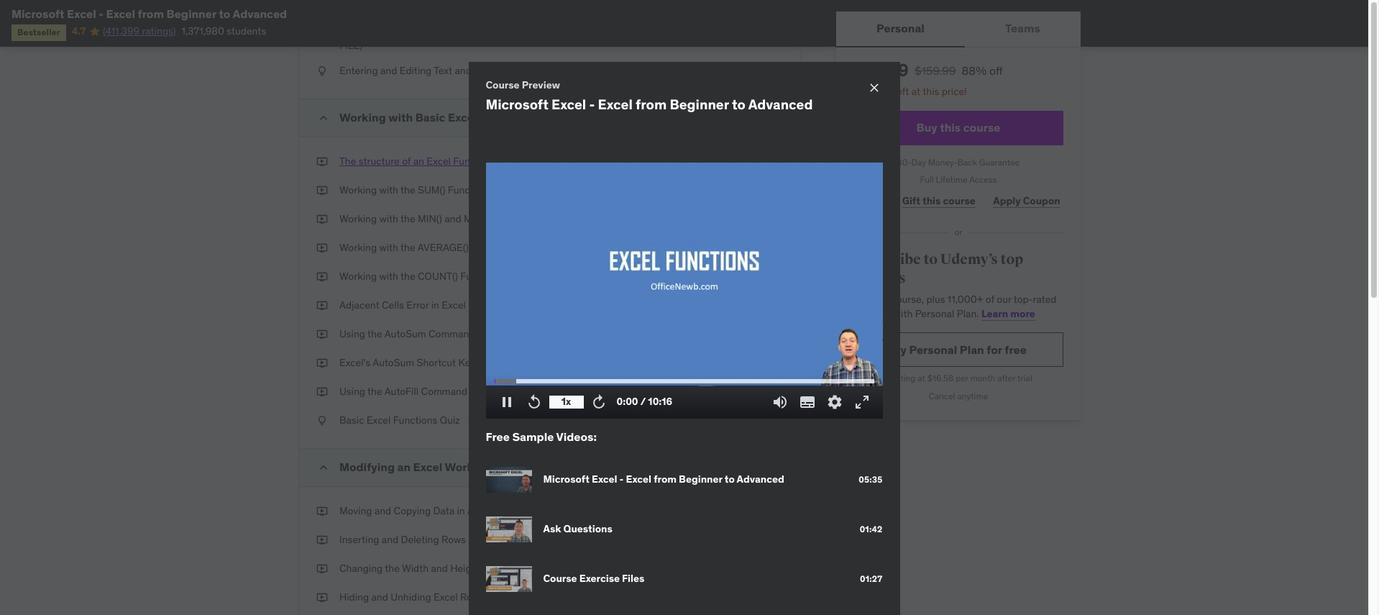 Task type: locate. For each thing, give the bounding box(es) containing it.
0 vertical spatial -
[[99, 6, 104, 21]]

1 vertical spatial small image
[[317, 461, 331, 475]]

•
[[750, 461, 754, 474]]

personal down plus at the top right of page
[[916, 307, 955, 320]]

1 vertical spatial microsoft
[[486, 96, 549, 113]]

coupon
[[1024, 194, 1061, 207]]

$16.58
[[928, 373, 954, 384]]

from
[[138, 6, 164, 21], [636, 96, 667, 113], [654, 473, 677, 486]]

the
[[340, 155, 356, 168]]

bestseller
[[17, 27, 60, 38]]

columns down course exercise files
[[506, 591, 546, 604]]

0 vertical spatial beginner
[[167, 6, 216, 21]]

1 vertical spatial course
[[544, 572, 577, 585]]

0 vertical spatial advanced
[[233, 6, 287, 21]]

$18.99 $159.99 88% off 1 day left at this price!
[[854, 59, 1003, 98]]

try personal plan for free
[[891, 342, 1027, 357]]

with up working with the count() function
[[379, 241, 399, 254]]

2 small image from the top
[[317, 461, 331, 475]]

1 vertical spatial microsoft excel - excel from beginner to advanced
[[544, 473, 785, 486]]

3 xsmall image from the top
[[317, 184, 328, 198]]

1 using from the top
[[340, 327, 365, 340]]

7
[[703, 461, 709, 474]]

function inside the structure of an excel function button
[[454, 155, 493, 168]]

personal up $16.58
[[910, 342, 958, 357]]

adjacent cells error in excel calculations
[[340, 299, 524, 312]]

cells left error
[[382, 299, 404, 312]]

0 vertical spatial 02:51
[[760, 241, 784, 254]]

6 xsmall image from the top
[[317, 327, 328, 342]]

1 working from the top
[[340, 110, 386, 125]]

inserting and deleting rows and columns
[[340, 533, 527, 546]]

from inside course preview microsoft excel - excel from beginner to advanced
[[636, 96, 667, 113]]

this inside $18.99 $159.99 88% off 1 day left at this price!
[[923, 85, 940, 98]]

top
[[1001, 250, 1024, 268]]

with
[[389, 110, 413, 125], [379, 184, 399, 197], [379, 212, 399, 225], [379, 241, 399, 254], [379, 270, 399, 283], [894, 307, 913, 320]]

working for working with the min() and max() functions
[[340, 212, 377, 225]]

xsmall image
[[317, 64, 328, 78], [317, 155, 328, 169], [317, 184, 328, 198], [317, 241, 328, 255], [317, 270, 328, 284], [317, 327, 328, 342], [317, 414, 328, 428], [317, 533, 328, 547], [317, 562, 328, 576]]

4 xsmall image from the top
[[317, 385, 328, 399]]

function up calculations
[[461, 270, 500, 283]]

this right buy
[[941, 120, 961, 135]]

xsmall image for inserting and deleting rows and columns
[[317, 533, 328, 547]]

buy
[[917, 120, 938, 135]]

1 vertical spatial quiz
[[440, 414, 460, 427]]

modifying an excel worksheet
[[340, 460, 505, 474]]

fullscreen image
[[854, 393, 871, 411]]

lectures left • at the right bottom
[[711, 461, 748, 474]]

0 horizontal spatial an
[[398, 460, 411, 474]]

0 horizontal spatial course
[[486, 78, 520, 91]]

10:16 down 46min at the right top
[[761, 155, 784, 168]]

quiz down (download
[[518, 64, 539, 77]]

small image for modifying
[[317, 461, 331, 475]]

5 xsmall image from the top
[[317, 504, 328, 519]]

7 lectures • 37min
[[703, 461, 784, 474]]

0 vertical spatial rows
[[442, 533, 466, 546]]

formulas
[[474, 64, 516, 77], [507, 385, 549, 398]]

an right modifying
[[398, 460, 411, 474]]

1 vertical spatial command
[[421, 385, 468, 398]]

with down course,
[[894, 307, 913, 320]]

with up the structure of an excel function
[[389, 110, 413, 125]]

an right data
[[468, 504, 479, 517]]

an
[[413, 155, 424, 168], [398, 460, 411, 474], [468, 504, 479, 517]]

function up max()
[[448, 184, 488, 197]]

8 xsmall image from the top
[[317, 533, 328, 547]]

1 horizontal spatial quiz
[[518, 64, 539, 77]]

to left copy at the bottom of page
[[470, 385, 479, 398]]

the
[[409, 24, 423, 37], [401, 184, 416, 197], [401, 212, 416, 225], [401, 241, 416, 254], [401, 270, 416, 283], [368, 327, 383, 340], [368, 385, 383, 398], [385, 562, 400, 575]]

10:16 right /
[[649, 395, 673, 408]]

day
[[875, 85, 892, 98]]

autosum up the autofill
[[373, 356, 415, 369]]

working for working with the sum() function
[[340, 184, 377, 197]]

0 horizontal spatial 10:16
[[649, 395, 673, 408]]

xsmall image for basic excel functions quiz
[[317, 414, 328, 428]]

personal inside button
[[877, 21, 925, 36]]

at right left on the top
[[912, 85, 921, 98]]

2 xsmall image from the top
[[317, 155, 328, 169]]

moving and copying data in an excel worksheet
[[340, 504, 556, 517]]

this for gift
[[923, 194, 941, 207]]

course for microsoft
[[486, 78, 520, 91]]

small image for working
[[317, 111, 331, 125]]

0 vertical spatial at
[[912, 85, 921, 98]]

this inside button
[[941, 120, 961, 135]]

this down $159.99
[[923, 85, 940, 98]]

progress bar slider
[[495, 372, 875, 390]]

1 xsmall image from the top
[[317, 212, 328, 226]]

0 vertical spatial in
[[432, 299, 440, 312]]

with for count()
[[379, 270, 399, 283]]

0 vertical spatial basic
[[416, 110, 446, 125]]

course inside course preview microsoft excel - excel from beginner to advanced
[[486, 78, 520, 91]]

personal inside get this course, plus 11,000+ of our top-rated courses, with personal plan.
[[916, 307, 955, 320]]

inserting
[[340, 533, 380, 546]]

working with the min() and max() functions
[[340, 212, 538, 225]]

buy this course
[[917, 120, 1001, 135]]

2 vertical spatial advanced
[[737, 473, 785, 486]]

the down adjacent
[[368, 327, 383, 340]]

microsoft excel - excel from beginner to advanced dialog
[[469, 62, 900, 615]]

microsoft excel - excel from beginner to advanced inside the microsoft excel - excel from beginner to advanced dialog
[[544, 473, 785, 486]]

with down structure
[[379, 184, 399, 197]]

using down excel's
[[340, 385, 365, 398]]

columns left ask
[[488, 533, 527, 546]]

an up working with the sum() function
[[413, 155, 424, 168]]

$159.99
[[915, 63, 957, 78]]

worksheet
[[445, 460, 505, 474], [508, 504, 556, 517]]

using up excel's
[[340, 327, 365, 340]]

1 vertical spatial personal
[[916, 307, 955, 320]]

1 vertical spatial -
[[590, 96, 595, 113]]

0 vertical spatial course
[[486, 78, 520, 91]]

or
[[955, 227, 963, 238]]

basic up modifying
[[340, 414, 364, 427]]

try
[[891, 342, 907, 357]]

function down max()
[[471, 241, 511, 254]]

formulas down understanding the order of operation (download exercise file)
[[474, 64, 516, 77]]

1 vertical spatial rows
[[460, 591, 485, 604]]

to left udemy's
[[924, 250, 938, 268]]

5 working from the top
[[340, 270, 377, 283]]

back
[[958, 157, 978, 167]]

2 xsmall image from the top
[[317, 299, 328, 313]]

1 horizontal spatial 10:16
[[761, 155, 784, 168]]

- inside course preview microsoft excel - excel from beginner to advanced
[[590, 96, 595, 113]]

1 vertical spatial using
[[340, 385, 365, 398]]

30-day money-back guarantee full lifetime access
[[898, 157, 1020, 185]]

the up working with the count() function
[[401, 241, 416, 254]]

04:24
[[758, 385, 784, 398]]

students
[[227, 25, 266, 38]]

02:12
[[760, 356, 784, 369]]

tab list
[[837, 12, 1081, 47]]

course inside the buy this course button
[[964, 120, 1001, 135]]

1 horizontal spatial an
[[413, 155, 424, 168]]

apply coupon button
[[991, 186, 1064, 215]]

4 working from the top
[[340, 241, 377, 254]]

1 vertical spatial 02:51
[[760, 270, 784, 283]]

0 vertical spatial personal
[[877, 21, 925, 36]]

0 horizontal spatial in
[[432, 299, 440, 312]]

0 vertical spatial using
[[340, 327, 365, 340]]

of right order
[[454, 24, 463, 37]]

free
[[486, 429, 510, 444]]

1 vertical spatial from
[[636, 96, 667, 113]]

course left exercise
[[544, 572, 577, 585]]

free
[[1005, 342, 1027, 357]]

with for excel
[[389, 110, 413, 125]]

2 horizontal spatial an
[[468, 504, 479, 517]]

rows down height
[[460, 591, 485, 604]]

at inside starting at $16.58 per month after trial cancel anytime
[[918, 373, 926, 384]]

mute image
[[772, 393, 789, 411]]

beginner left • at the right bottom
[[679, 473, 723, 486]]

2 vertical spatial beginner
[[679, 473, 723, 486]]

and
[[381, 64, 397, 77], [455, 64, 472, 77], [445, 212, 462, 225], [375, 504, 392, 517], [382, 533, 399, 546], [469, 533, 485, 546], [431, 562, 448, 575], [372, 591, 388, 604], [487, 591, 504, 604]]

4.7
[[72, 25, 86, 38]]

the left count()
[[401, 270, 416, 283]]

1 xsmall image from the top
[[317, 64, 328, 78]]

1 horizontal spatial in
[[457, 504, 465, 517]]

0 vertical spatial quiz
[[518, 64, 539, 77]]

working for working with basic excel functions
[[340, 110, 386, 125]]

2 02:51 from the top
[[760, 270, 784, 283]]

course down understanding the order of operation (download exercise file)
[[486, 78, 520, 91]]

1,371,980 students
[[182, 25, 266, 38]]

this
[[923, 85, 940, 98], [941, 120, 961, 135], [923, 194, 941, 207], [873, 293, 889, 306]]

working with the count() function
[[340, 270, 500, 283]]

from left 7
[[654, 473, 677, 486]]

(download
[[512, 24, 572, 37]]

function down working with basic excel functions on the top left of the page
[[454, 155, 493, 168]]

1 02:51 from the top
[[760, 241, 784, 254]]

basic up the structure of an excel function
[[416, 110, 446, 125]]

2 working from the top
[[340, 184, 377, 197]]

7 xsmall image from the top
[[317, 414, 328, 428]]

autosum
[[385, 327, 426, 340], [373, 356, 415, 369]]

0 vertical spatial 10:16
[[761, 155, 784, 168]]

1 vertical spatial worksheet
[[508, 504, 556, 517]]

in right error
[[432, 299, 440, 312]]

advanced right 9 lectures
[[749, 96, 813, 113]]

cells
[[382, 299, 404, 312], [494, 562, 517, 575]]

0 horizontal spatial cells
[[382, 299, 404, 312]]

1 vertical spatial course
[[944, 194, 976, 207]]

lectures
[[711, 111, 747, 124], [711, 461, 748, 474]]

sample
[[513, 429, 554, 444]]

1 horizontal spatial cells
[[494, 562, 517, 575]]

command up key
[[429, 327, 475, 340]]

worksheet up ask
[[508, 504, 556, 517]]

of left "our"
[[986, 293, 995, 306]]

0 vertical spatial preview
[[522, 78, 561, 91]]

0 vertical spatial lectures
[[711, 111, 747, 124]]

to inside 'subscribe to udemy's top courses'
[[924, 250, 938, 268]]

moving
[[340, 504, 372, 517]]

of right structure
[[402, 155, 411, 168]]

0 horizontal spatial quiz
[[440, 414, 460, 427]]

6 xsmall image from the top
[[317, 591, 328, 605]]

top-
[[1014, 293, 1034, 306]]

2 using from the top
[[340, 385, 365, 398]]

this for buy
[[941, 120, 961, 135]]

1 vertical spatial 10:16
[[649, 395, 673, 408]]

0 vertical spatial columns
[[488, 533, 527, 546]]

command
[[429, 327, 475, 340], [421, 385, 468, 398]]

using for using the autofill command to copy formulas
[[340, 385, 365, 398]]

function for count()
[[461, 270, 500, 283]]

xsmall image
[[317, 212, 328, 226], [317, 299, 328, 313], [317, 356, 328, 370], [317, 385, 328, 399], [317, 504, 328, 519], [317, 591, 328, 605]]

quiz down using the autofill command to copy formulas at the bottom
[[440, 414, 460, 427]]

2 vertical spatial an
[[468, 504, 479, 517]]

beginner
[[167, 6, 216, 21], [670, 96, 729, 113], [679, 473, 723, 486]]

0 vertical spatial an
[[413, 155, 424, 168]]

course down lifetime
[[944, 194, 976, 207]]

1 horizontal spatial course
[[544, 572, 577, 585]]

0 horizontal spatial preview
[[522, 78, 561, 91]]

advanced
[[233, 6, 287, 21], [749, 96, 813, 113], [737, 473, 785, 486]]

0 horizontal spatial worksheet
[[445, 460, 505, 474]]

command down shortcut
[[421, 385, 468, 398]]

this right gift
[[923, 194, 941, 207]]

1 vertical spatial lectures
[[711, 461, 748, 474]]

beginner left 46min at the right top
[[670, 96, 729, 113]]

personal up $18.99
[[877, 21, 925, 36]]

advanced up students at the top of page
[[233, 6, 287, 21]]

learn more
[[982, 307, 1036, 320]]

xsmall image for moving
[[317, 504, 328, 519]]

the inside understanding the order of operation (download exercise file)
[[409, 24, 423, 37]]

0 vertical spatial from
[[138, 6, 164, 21]]

0 vertical spatial course
[[964, 120, 1001, 135]]

at inside $18.99 $159.99 88% off 1 day left at this price!
[[912, 85, 921, 98]]

1 vertical spatial advanced
[[749, 96, 813, 113]]

0:00 / 10:16
[[617, 395, 673, 408]]

the left the autofill
[[368, 385, 383, 398]]

xsmall image for working with the count() function
[[317, 270, 328, 284]]

free sample videos:
[[486, 429, 597, 444]]

0 vertical spatial command
[[429, 327, 475, 340]]

subscribe to udemy's top courses
[[854, 250, 1024, 287]]

file)
[[340, 39, 363, 51]]

2 vertical spatial microsoft
[[544, 473, 590, 486]]

rows down moving and copying data in an excel worksheet
[[442, 533, 466, 546]]

get this course, plus 11,000+ of our top-rated courses, with personal plan.
[[854, 293, 1057, 320]]

with for min()
[[379, 212, 399, 225]]

4 xsmall image from the top
[[317, 241, 328, 255]]

columns
[[488, 533, 527, 546], [506, 591, 546, 604]]

beginner up the 1,371,980
[[167, 6, 216, 21]]

this inside get this course, plus 11,000+ of our top-rated courses, with personal plan.
[[873, 293, 889, 306]]

9 xsmall image from the top
[[317, 562, 328, 576]]

1 horizontal spatial -
[[590, 96, 595, 113]]

lectures for 9
[[711, 111, 747, 124]]

1 vertical spatial basic
[[340, 414, 364, 427]]

1 horizontal spatial worksheet
[[508, 504, 556, 517]]

gift this course
[[903, 194, 976, 207]]

preview down 9 lectures
[[703, 155, 738, 168]]

2 vertical spatial -
[[620, 473, 624, 486]]

access
[[970, 174, 998, 185]]

1 horizontal spatial microsoft excel - excel from beginner to advanced
[[544, 473, 785, 486]]

autofill
[[385, 385, 419, 398]]

more
[[1011, 307, 1036, 320]]

in right data
[[457, 504, 465, 517]]

day
[[912, 157, 927, 167]]

gift
[[903, 194, 921, 207]]

1 horizontal spatial basic
[[416, 110, 446, 125]]

1 vertical spatial beginner
[[670, 96, 729, 113]]

working for working with the count() function
[[340, 270, 377, 283]]

guarantee
[[980, 157, 1020, 167]]

with down working with the sum() function
[[379, 212, 399, 225]]

using the autosum command
[[340, 327, 475, 340]]

formulas right copy at the bottom of page
[[507, 385, 549, 398]]

working with the average() function
[[340, 241, 511, 254]]

money-
[[929, 157, 958, 167]]

from up ratings)
[[138, 6, 164, 21]]

shortcut
[[417, 356, 456, 369]]

small image
[[317, 111, 331, 125], [317, 461, 331, 475]]

at left $16.58
[[918, 373, 926, 384]]

course inside gift this course link
[[944, 194, 976, 207]]

preview down (download
[[522, 78, 561, 91]]

course
[[486, 78, 520, 91], [544, 572, 577, 585]]

this up the courses,
[[873, 293, 889, 306]]

1 vertical spatial in
[[457, 504, 465, 517]]

3 working from the top
[[340, 212, 377, 225]]

the left order
[[409, 24, 423, 37]]

1 vertical spatial at
[[918, 373, 926, 384]]

using the autofill command to copy formulas
[[340, 385, 549, 398]]

0 vertical spatial microsoft
[[12, 6, 64, 21]]

to left 46min at the right top
[[732, 96, 746, 113]]

with up adjacent
[[379, 270, 399, 283]]

cells right height
[[494, 562, 517, 575]]

course up back at the right
[[964, 120, 1001, 135]]

advanced right 7
[[737, 473, 785, 486]]

1 vertical spatial functions
[[494, 212, 538, 225]]

understanding the order of operation (download exercise file)
[[340, 24, 623, 51]]

from left the 9 on the top of page
[[636, 96, 667, 113]]

preview inside course preview microsoft excel - excel from beginner to advanced
[[522, 78, 561, 91]]

key
[[459, 356, 475, 369]]

2 vertical spatial from
[[654, 473, 677, 486]]

1 small image from the top
[[317, 111, 331, 125]]

autosum up 'excel's autosum shortcut key' on the bottom left of the page
[[385, 327, 426, 340]]

37min
[[756, 461, 784, 474]]

at
[[912, 85, 921, 98], [918, 373, 926, 384]]

0 horizontal spatial microsoft excel - excel from beginner to advanced
[[12, 6, 287, 21]]

lectures right the 9 on the top of page
[[711, 111, 747, 124]]

0 vertical spatial small image
[[317, 111, 331, 125]]

lectures for 7
[[711, 461, 748, 474]]

worksheet down free
[[445, 460, 505, 474]]

5 xsmall image from the top
[[317, 270, 328, 284]]

1 vertical spatial preview
[[703, 155, 738, 168]]



Task type: vqa. For each thing, say whether or not it's contained in the screenshot.
3rd Working from the bottom of the page
yes



Task type: describe. For each thing, give the bounding box(es) containing it.
0 vertical spatial formulas
[[474, 64, 516, 77]]

of inside understanding the order of operation (download exercise file)
[[454, 24, 463, 37]]

of inside get this course, plus 11,000+ of our top-rated courses, with personal plan.
[[986, 293, 995, 306]]

02:51 for working with the average() function
[[760, 241, 784, 254]]

1,371,980
[[182, 25, 224, 38]]

average()
[[418, 241, 469, 254]]

modifying
[[340, 460, 395, 474]]

after
[[998, 373, 1016, 384]]

2 horizontal spatial -
[[620, 473, 624, 486]]

ask questions
[[544, 523, 613, 536]]

05:35
[[859, 474, 883, 485]]

rated
[[1034, 293, 1057, 306]]

forward 5 seconds image
[[590, 393, 608, 411]]

starting
[[885, 373, 916, 384]]

rewind 5 seconds image
[[526, 393, 543, 411]]

3 xsmall image from the top
[[317, 356, 328, 370]]

0 vertical spatial microsoft excel - excel from beginner to advanced
[[12, 6, 287, 21]]

1 vertical spatial formulas
[[507, 385, 549, 398]]

1 horizontal spatial preview
[[703, 155, 738, 168]]

learn more link
[[982, 307, 1036, 320]]

understanding
[[340, 24, 406, 37]]

course for files
[[544, 572, 577, 585]]

videos:
[[557, 429, 597, 444]]

teams button
[[965, 12, 1081, 46]]

questions
[[740, 414, 784, 427]]

xsmall image for entering and editing text and formulas quiz
[[317, 64, 328, 78]]

xsmall image for hiding
[[317, 591, 328, 605]]

pause image
[[498, 393, 516, 411]]

command for autofill
[[421, 385, 468, 398]]

with inside get this course, plus 11,000+ of our top-rated courses, with personal plan.
[[894, 307, 913, 320]]

the left width
[[385, 562, 400, 575]]

close modal image
[[867, 80, 882, 95]]

xsmall image for adjacent
[[317, 299, 328, 313]]

microsoft inside course preview microsoft excel - excel from beginner to advanced
[[486, 96, 549, 113]]

to left • at the right bottom
[[725, 473, 735, 486]]

count()
[[418, 270, 458, 283]]

subtitles image
[[799, 393, 816, 411]]

settings image
[[826, 393, 844, 411]]

xsmall image for changing the width and height of cells
[[317, 562, 328, 576]]

1 vertical spatial autosum
[[373, 356, 415, 369]]

with for average()
[[379, 241, 399, 254]]

min()
[[418, 212, 442, 225]]

plan.
[[957, 307, 980, 320]]

1
[[868, 85, 873, 98]]

apply coupon
[[994, 194, 1061, 207]]

height
[[450, 562, 481, 575]]

working for working with the average() function
[[340, 241, 377, 254]]

0 horizontal spatial -
[[99, 6, 104, 21]]

entering
[[340, 64, 378, 77]]

course exercise files
[[544, 572, 645, 585]]

xsmall image for working
[[317, 212, 328, 226]]

text
[[434, 64, 453, 77]]

course for gift this course
[[944, 194, 976, 207]]

excel's
[[340, 356, 371, 369]]

the left sum()
[[401, 184, 416, 197]]

01:27
[[860, 573, 883, 584]]

10:16 inside the microsoft excel - excel from beginner to advanced dialog
[[649, 395, 673, 408]]

30-
[[898, 157, 912, 167]]

personal button
[[837, 12, 965, 46]]

unhiding
[[391, 591, 431, 604]]

command for autosum
[[429, 327, 475, 340]]

the left 'min()'
[[401, 212, 416, 225]]

course for buy this course
[[964, 120, 1001, 135]]

88%
[[962, 63, 987, 78]]

price!
[[942, 85, 968, 98]]

sum()
[[418, 184, 446, 197]]

advanced inside course preview microsoft excel - excel from beginner to advanced
[[749, 96, 813, 113]]

course,
[[892, 293, 925, 306]]

month
[[971, 373, 996, 384]]

to up 1,371,980 students
[[219, 6, 230, 21]]

teams
[[1006, 21, 1041, 36]]

using for using the autosum command
[[340, 327, 365, 340]]

questions
[[564, 523, 613, 536]]

4 questions
[[732, 414, 784, 427]]

2 vertical spatial functions
[[393, 414, 438, 427]]

courses
[[854, 269, 906, 287]]

46min
[[756, 111, 784, 124]]

for
[[987, 342, 1003, 357]]

gift this course link
[[900, 186, 979, 215]]

02:51 for working with the count() function
[[760, 270, 784, 283]]

xsmall image for working with the average() function
[[317, 241, 328, 255]]

anytime
[[958, 391, 989, 402]]

full
[[921, 174, 934, 185]]

udemy's
[[941, 250, 998, 268]]

function for average()
[[471, 241, 511, 254]]

copying
[[394, 504, 431, 517]]

0 vertical spatial cells
[[382, 299, 404, 312]]

working with the sum() function
[[340, 184, 488, 197]]

1 vertical spatial columns
[[506, 591, 546, 604]]

share
[[857, 194, 885, 207]]

1 vertical spatial an
[[398, 460, 411, 474]]

0 horizontal spatial basic
[[340, 414, 364, 427]]

tab list containing personal
[[837, 12, 1081, 47]]

hiding and unhiding excel rows and columns
[[340, 591, 546, 604]]

1x
[[562, 395, 571, 408]]

0 vertical spatial worksheet
[[445, 460, 505, 474]]

plus
[[927, 293, 946, 306]]

max()
[[464, 212, 491, 225]]

1 vertical spatial cells
[[494, 562, 517, 575]]

subscribe
[[854, 250, 921, 268]]

hiding
[[340, 591, 369, 604]]

to inside course preview microsoft excel - excel from beginner to advanced
[[732, 96, 746, 113]]

the structure of an excel function button
[[340, 155, 493, 172]]

get
[[854, 293, 870, 306]]

of inside the structure of an excel function button
[[402, 155, 411, 168]]

course preview microsoft excel - excel from beginner to advanced
[[486, 78, 813, 113]]

excel inside button
[[427, 155, 451, 168]]

the structure of an excel function
[[340, 155, 493, 168]]

2 vertical spatial personal
[[910, 342, 958, 357]]

ratings)
[[142, 25, 176, 38]]

11,000+
[[948, 293, 984, 306]]

exercise
[[575, 24, 623, 37]]

data
[[433, 504, 455, 517]]

0 vertical spatial functions
[[480, 110, 534, 125]]

learn
[[982, 307, 1009, 320]]

$18.99
[[854, 59, 909, 81]]

function for sum()
[[448, 184, 488, 197]]

changing the width and height of cells
[[340, 562, 517, 575]]

0 vertical spatial autosum
[[385, 327, 426, 340]]

with for sum()
[[379, 184, 399, 197]]

this for get
[[873, 293, 889, 306]]

(411,399 ratings)
[[103, 25, 176, 38]]

an inside button
[[413, 155, 424, 168]]

order
[[426, 24, 451, 37]]

plan
[[960, 342, 985, 357]]

beginner inside course preview microsoft excel - excel from beginner to advanced
[[670, 96, 729, 113]]

apply
[[994, 194, 1021, 207]]

courses,
[[854, 307, 892, 320]]

operation
[[465, 24, 510, 37]]

entering and editing text and formulas quiz
[[340, 64, 539, 77]]

of right height
[[483, 562, 492, 575]]



